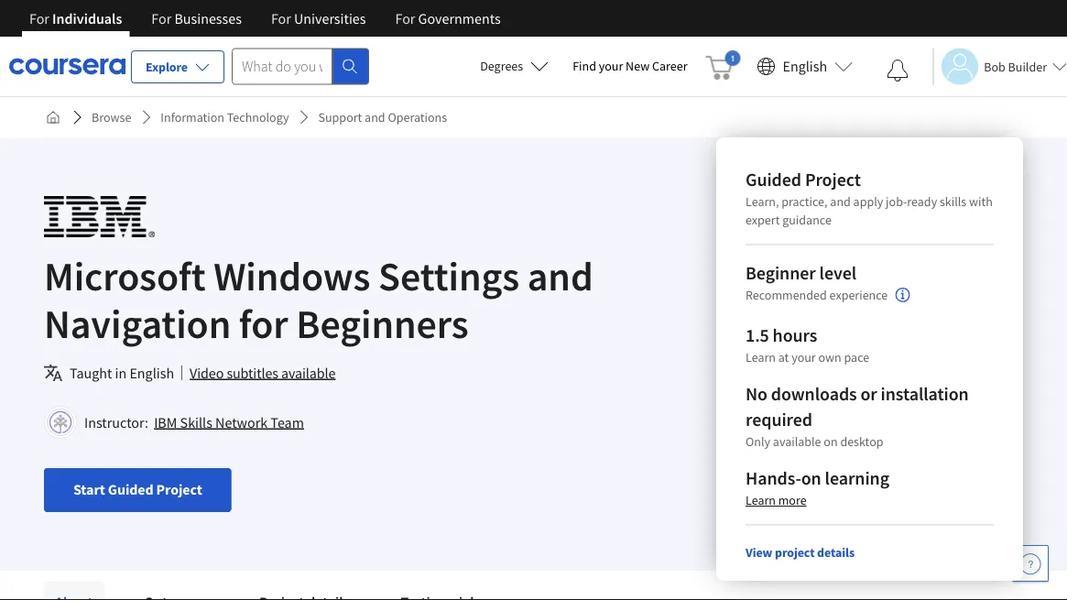 Task type: vqa. For each thing, say whether or not it's contained in the screenshot.
"my" within What can I do with my certificates once I've earned them? DROPDOWN BUTTON
no



Task type: describe. For each thing, give the bounding box(es) containing it.
hours
[[773, 324, 818, 347]]

bob
[[985, 58, 1006, 75]]

skills
[[940, 193, 967, 210]]

no downloads or installation required only available on desktop
[[746, 383, 970, 450]]

own
[[819, 349, 842, 366]]

degrees button
[[466, 46, 564, 86]]

learning
[[826, 467, 890, 490]]

support and operations link
[[311, 101, 455, 134]]

start guided project
[[73, 480, 202, 499]]

view
[[746, 544, 773, 561]]

1.5
[[746, 324, 770, 347]]

information about difficulty level pre-requisites. image
[[896, 288, 911, 302]]

available inside no downloads or installation required only available on desktop
[[774, 434, 822, 450]]

apply
[[854, 193, 884, 210]]

start guided project button
[[44, 468, 232, 512]]

browse link
[[84, 101, 139, 134]]

your inside 1.5 hours learn at your own pace
[[792, 349, 816, 366]]

coursera image
[[9, 52, 126, 81]]

explore
[[146, 59, 188, 75]]

team
[[271, 413, 304, 432]]

ibm skills network team link
[[154, 413, 304, 432]]

only
[[746, 434, 771, 450]]

job-
[[887, 193, 908, 210]]

learn inside 1.5 hours learn at your own pace
[[746, 349, 776, 366]]

in
[[115, 364, 127, 382]]

taught
[[70, 364, 112, 382]]

support
[[319, 109, 362, 126]]

bob builder button
[[933, 48, 1068, 85]]

with
[[970, 193, 994, 210]]

for for businesses
[[152, 9, 172, 27]]

installation
[[881, 383, 970, 406]]

for for governments
[[396, 9, 416, 27]]

for individuals
[[29, 9, 122, 27]]

degrees
[[481, 58, 524, 74]]

or
[[861, 383, 878, 406]]

ready
[[908, 193, 938, 210]]

video
[[190, 364, 224, 382]]

information
[[161, 109, 225, 126]]

1.5 hours learn at your own pace
[[746, 324, 870, 366]]

explore button
[[131, 50, 225, 83]]

find your new career
[[573, 58, 688, 74]]

and inside guided project learn, practice, and apply job-ready skills with expert guidance
[[831, 193, 851, 210]]

more
[[779, 492, 807, 509]]

browse
[[92, 109, 131, 126]]

for for individuals
[[29, 9, 49, 27]]

0 vertical spatial your
[[599, 58, 624, 74]]

learn inside hands-on learning learn more
[[746, 492, 776, 509]]

required
[[746, 408, 813, 431]]

on inside hands-on learning learn more
[[802, 467, 822, 490]]

help center image
[[1020, 553, 1042, 575]]

recommended
[[746, 287, 828, 304]]

subtitles
[[227, 364, 279, 382]]

expert
[[746, 212, 780, 228]]

video subtitles available
[[190, 364, 336, 382]]

and inside microsoft windows settings and navigation for beginners
[[528, 250, 594, 301]]

builder
[[1009, 58, 1048, 75]]

available inside video subtitles available button
[[281, 364, 336, 382]]

start
[[73, 480, 105, 499]]

guided inside button
[[108, 480, 154, 499]]

video subtitles available button
[[190, 362, 336, 384]]

english button
[[750, 37, 861, 96]]

career
[[653, 58, 688, 74]]

for universities
[[271, 9, 366, 27]]

project
[[775, 544, 815, 561]]

learn,
[[746, 193, 780, 210]]

guided inside guided project learn, practice, and apply job-ready skills with expert guidance
[[746, 168, 802, 191]]

support and operations
[[319, 109, 447, 126]]

banner navigation
[[15, 0, 516, 37]]

home image
[[46, 110, 60, 125]]

on inside no downloads or installation required only available on desktop
[[824, 434, 838, 450]]

operations
[[388, 109, 447, 126]]

shopping cart: 1 item image
[[706, 50, 741, 80]]

skills
[[180, 413, 213, 432]]

guided project learn, practice, and apply job-ready skills with expert guidance
[[746, 168, 994, 228]]

show notifications image
[[888, 60, 910, 82]]



Task type: locate. For each thing, give the bounding box(es) containing it.
for up what do you want to learn? text field
[[271, 9, 291, 27]]

beginners
[[296, 298, 469, 349]]

2 vertical spatial and
[[528, 250, 594, 301]]

available
[[281, 364, 336, 382], [774, 434, 822, 450]]

1 horizontal spatial available
[[774, 434, 822, 450]]

instructor:
[[84, 413, 148, 432]]

learn
[[746, 349, 776, 366], [746, 492, 776, 509]]

view project details
[[746, 544, 855, 561]]

desktop
[[841, 434, 884, 450]]

1 horizontal spatial on
[[824, 434, 838, 450]]

microsoft windows settings and navigation for beginners
[[44, 250, 594, 349]]

0 horizontal spatial guided
[[108, 480, 154, 499]]

ibm
[[154, 413, 177, 432]]

for
[[29, 9, 49, 27], [152, 9, 172, 27], [271, 9, 291, 27], [396, 9, 416, 27]]

on up more
[[802, 467, 822, 490]]

1 vertical spatial your
[[792, 349, 816, 366]]

view project details link
[[746, 544, 855, 561]]

1 for from the left
[[29, 9, 49, 27]]

at
[[779, 349, 790, 366]]

1 vertical spatial english
[[130, 364, 174, 382]]

1 horizontal spatial english
[[783, 57, 828, 76]]

technology
[[227, 109, 289, 126]]

1 vertical spatial learn
[[746, 492, 776, 509]]

project inside button
[[156, 480, 202, 499]]

your
[[599, 58, 624, 74], [792, 349, 816, 366]]

0 vertical spatial on
[[824, 434, 838, 450]]

project up practice,
[[806, 168, 861, 191]]

0 horizontal spatial on
[[802, 467, 822, 490]]

1 vertical spatial available
[[774, 434, 822, 450]]

for left governments
[[396, 9, 416, 27]]

1 vertical spatial project
[[156, 480, 202, 499]]

ibm image
[[44, 196, 155, 237]]

taught in english
[[70, 364, 174, 382]]

guidance
[[783, 212, 832, 228]]

information technology link
[[153, 101, 297, 134]]

on left desktop
[[824, 434, 838, 450]]

for left individuals
[[29, 9, 49, 27]]

english inside english button
[[783, 57, 828, 76]]

1 vertical spatial and
[[831, 193, 851, 210]]

1 vertical spatial on
[[802, 467, 822, 490]]

for businesses
[[152, 9, 242, 27]]

and
[[365, 109, 386, 126], [831, 193, 851, 210], [528, 250, 594, 301]]

individuals
[[52, 9, 122, 27]]

0 vertical spatial english
[[783, 57, 828, 76]]

guided right start at left bottom
[[108, 480, 154, 499]]

0 horizontal spatial project
[[156, 480, 202, 499]]

bob builder
[[985, 58, 1048, 75]]

ibm skills network team image
[[47, 409, 74, 436]]

network
[[215, 413, 268, 432]]

english right shopping cart: 1 item image
[[783, 57, 828, 76]]

3 for from the left
[[271, 9, 291, 27]]

on
[[824, 434, 838, 450], [802, 467, 822, 490]]

2 horizontal spatial and
[[831, 193, 851, 210]]

hands-on learning learn more
[[746, 467, 890, 509]]

instructor: ibm skills network team
[[84, 413, 304, 432]]

0 vertical spatial project
[[806, 168, 861, 191]]

windows
[[214, 250, 371, 301]]

learn down 1.5
[[746, 349, 776, 366]]

practice,
[[782, 193, 828, 210]]

0 horizontal spatial available
[[281, 364, 336, 382]]

0 horizontal spatial english
[[130, 364, 174, 382]]

0 vertical spatial and
[[365, 109, 386, 126]]

available down "required" in the right bottom of the page
[[774, 434, 822, 450]]

0 horizontal spatial your
[[599, 58, 624, 74]]

your right find
[[599, 58, 624, 74]]

beginner
[[746, 262, 816, 285]]

guided up learn,
[[746, 168, 802, 191]]

find
[[573, 58, 597, 74]]

for governments
[[396, 9, 501, 27]]

4 for from the left
[[396, 9, 416, 27]]

available up team
[[281, 364, 336, 382]]

for for universities
[[271, 9, 291, 27]]

information technology
[[161, 109, 289, 126]]

project inside guided project learn, practice, and apply job-ready skills with expert guidance
[[806, 168, 861, 191]]

businesses
[[175, 9, 242, 27]]

universities
[[294, 9, 366, 27]]

experience
[[830, 287, 889, 304]]

1 vertical spatial guided
[[108, 480, 154, 499]]

1 learn from the top
[[746, 349, 776, 366]]

1 horizontal spatial and
[[528, 250, 594, 301]]

2 for from the left
[[152, 9, 172, 27]]

level
[[820, 262, 857, 285]]

recommended experience
[[746, 287, 889, 304]]

for
[[239, 298, 288, 349]]

navigation
[[44, 298, 231, 349]]

1 horizontal spatial guided
[[746, 168, 802, 191]]

0 vertical spatial learn
[[746, 349, 776, 366]]

0 vertical spatial guided
[[746, 168, 802, 191]]

pace
[[845, 349, 870, 366]]

project down ibm
[[156, 480, 202, 499]]

1 horizontal spatial your
[[792, 349, 816, 366]]

guided
[[746, 168, 802, 191], [108, 480, 154, 499]]

governments
[[419, 9, 501, 27]]

2 learn from the top
[[746, 492, 776, 509]]

your right at
[[792, 349, 816, 366]]

no
[[746, 383, 768, 406]]

learn more link
[[746, 492, 807, 509]]

english right in
[[130, 364, 174, 382]]

1 horizontal spatial project
[[806, 168, 861, 191]]

microsoft
[[44, 250, 206, 301]]

0 horizontal spatial and
[[365, 109, 386, 126]]

settings
[[379, 250, 520, 301]]

english
[[783, 57, 828, 76], [130, 364, 174, 382]]

beginner level
[[746, 262, 857, 285]]

downloads
[[772, 383, 858, 406]]

What do you want to learn? text field
[[232, 48, 333, 85]]

0 vertical spatial available
[[281, 364, 336, 382]]

project
[[806, 168, 861, 191], [156, 480, 202, 499]]

for left businesses
[[152, 9, 172, 27]]

learn down hands-
[[746, 492, 776, 509]]

details
[[818, 544, 855, 561]]

hands-
[[746, 467, 802, 490]]

find your new career link
[[564, 55, 697, 78]]

new
[[626, 58, 650, 74]]

None search field
[[232, 48, 369, 85]]



